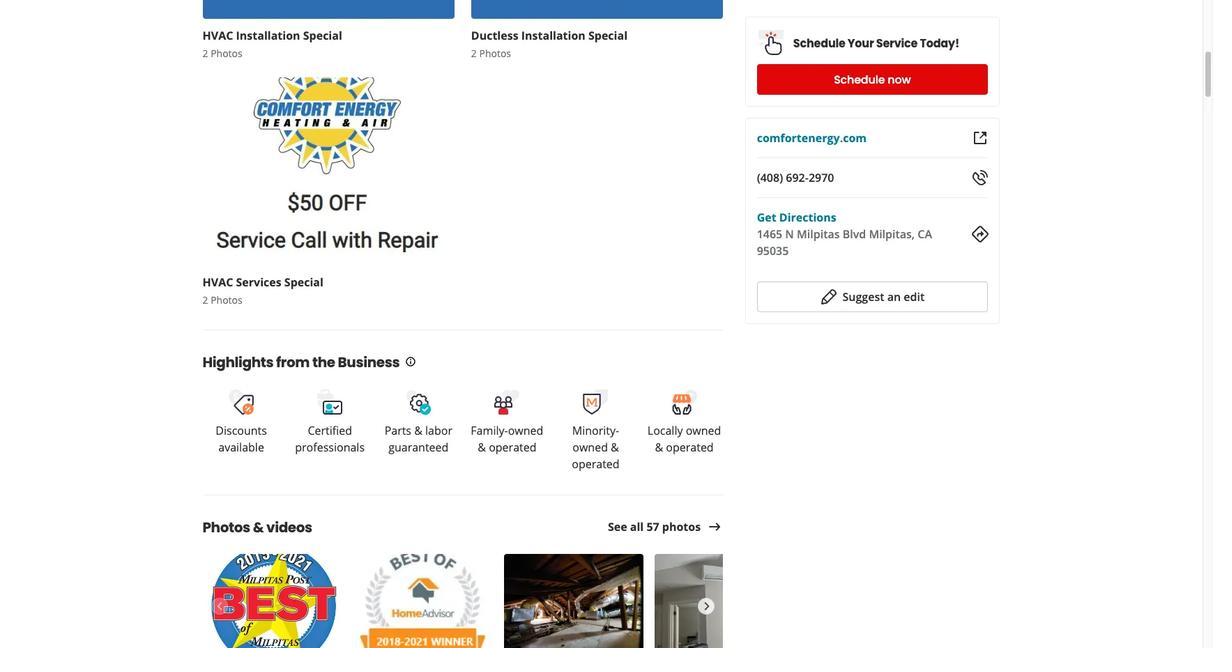 Task type: describe. For each thing, give the bounding box(es) containing it.
owned for family-
[[508, 423, 544, 439]]

photos for ductless installation special
[[479, 47, 511, 60]]

installation for hvac
[[236, 28, 300, 43]]

highlights
[[203, 353, 274, 372]]

photos for hvac installation special
[[211, 47, 242, 60]]

professionals
[[295, 440, 365, 455]]

suggest an edit
[[843, 289, 925, 305]]

(408) 692-2970
[[758, 170, 835, 186]]

photo of comfort energy - milpitas, ca, us. image
[[353, 554, 493, 649]]

highlights from the business
[[203, 353, 400, 372]]

previous image
[[211, 598, 227, 615]]

from
[[276, 353, 310, 372]]

schedule your service today!
[[794, 35, 960, 51]]

operated for minority-
[[572, 457, 620, 472]]

see all 57 photos link
[[608, 519, 723, 536]]

minority_owned_operated image
[[582, 388, 610, 416]]

operated for locally
[[666, 440, 714, 455]]

photos & videos
[[203, 518, 312, 538]]

1465
[[758, 227, 783, 242]]

ductless installation special 2 photos
[[471, 28, 628, 60]]

& for minority-
[[611, 440, 619, 455]]

family-
[[471, 423, 508, 439]]

locally_owned_operated image
[[671, 388, 699, 416]]

schedule for schedule your service today!
[[794, 35, 846, 51]]

now
[[888, 71, 912, 88]]

directions
[[780, 210, 837, 225]]

hvac services special 2 photos
[[203, 275, 324, 307]]

& for family-
[[478, 440, 486, 455]]

services
[[236, 275, 282, 290]]

hvac installation special 2 photos
[[203, 28, 342, 60]]

ca
[[918, 227, 933, 242]]

discounts available
[[216, 423, 267, 455]]

2 for hvac installation special
[[203, 47, 208, 60]]

discounts_available image
[[227, 388, 255, 416]]

2 for ductless installation special
[[471, 47, 477, 60]]

your
[[848, 35, 875, 51]]

milpitas
[[798, 227, 840, 242]]

owned for minority-
[[573, 440, 608, 455]]

ductless
[[471, 28, 519, 43]]

family-owned & operated
[[471, 423, 544, 455]]

see all 57 photos
[[608, 520, 701, 535]]

get directions link
[[758, 210, 837, 225]]

special for hvac installation special
[[303, 28, 342, 43]]

hvac for hvac installation special
[[203, 28, 233, 43]]

minority-
[[572, 423, 619, 439]]

24 external link v2 image
[[972, 130, 989, 146]]

next image
[[699, 598, 714, 615]]

parts & labor guaranteed
[[385, 423, 453, 455]]

the
[[312, 353, 335, 372]]

locally
[[648, 423, 683, 439]]

today!
[[921, 35, 960, 51]]

certified professionals
[[295, 423, 365, 455]]

photo of comfort energy - milpitas, ca, us. after image
[[504, 554, 643, 649]]

locally owned & operated
[[648, 423, 721, 455]]

& inside parts & labor guaranteed
[[414, 423, 423, 439]]

suggest
[[843, 289, 885, 305]]

photo of comfort energy - milpitas, ca, us. best of milpitas 7 years in a row! image
[[203, 554, 342, 649]]



Task type: locate. For each thing, give the bounding box(es) containing it.
2 installation from the left
[[521, 28, 586, 43]]

0 vertical spatial schedule
[[794, 35, 846, 51]]

1 horizontal spatial owned
[[573, 440, 608, 455]]

installation
[[236, 28, 300, 43], [521, 28, 586, 43]]

2 inside the hvac services special 2 photos
[[203, 294, 208, 307]]

operated down minority-
[[572, 457, 620, 472]]

photos for hvac services special
[[211, 294, 242, 307]]

parts_labor_guaranteed image
[[405, 388, 433, 416]]

guaranteed
[[389, 440, 449, 455]]

1 hvac from the top
[[203, 28, 233, 43]]

info icon image
[[405, 357, 416, 368], [405, 357, 416, 368]]

hvac inside "hvac installation special 2 photos"
[[203, 28, 233, 43]]

2 horizontal spatial owned
[[686, 423, 721, 439]]

parts
[[385, 423, 411, 439]]

hvac
[[203, 28, 233, 43], [203, 275, 233, 290]]

& inside locally owned & operated
[[655, 440, 663, 455]]

0 horizontal spatial owned
[[508, 423, 544, 439]]

owned down locally_owned_operated icon
[[686, 423, 721, 439]]

schedule for schedule now
[[835, 71, 886, 88]]

get directions 1465 n milpitas blvd milpitas, ca 95035
[[758, 210, 933, 259]]

suggest an edit button
[[758, 282, 989, 312]]

schedule left your
[[794, 35, 846, 51]]

24 pencil v2 image
[[821, 289, 838, 305]]

comfortenergy.com link
[[758, 130, 867, 146]]

& down the family-
[[478, 440, 486, 455]]

24 phone v2 image
[[972, 169, 989, 186]]

schedule down your
[[835, 71, 886, 88]]

photos inside ductless installation special 2 photos
[[479, 47, 511, 60]]

minority- owned & operated
[[572, 423, 620, 472]]

1 installation from the left
[[236, 28, 300, 43]]

owned
[[508, 423, 544, 439], [686, 423, 721, 439], [573, 440, 608, 455]]

photos inside the hvac services special 2 photos
[[211, 294, 242, 307]]

owned for locally
[[686, 423, 721, 439]]

2 inside ductless installation special 2 photos
[[471, 47, 477, 60]]

operated down locally
[[666, 440, 714, 455]]

photos
[[211, 47, 242, 60], [479, 47, 511, 60], [211, 294, 242, 307], [203, 518, 250, 538]]

2
[[203, 47, 208, 60], [471, 47, 477, 60], [203, 294, 208, 307]]

24 arrow right v2 image
[[707, 519, 723, 536]]

operated down the family-
[[489, 440, 537, 455]]

schedule
[[794, 35, 846, 51], [835, 71, 886, 88]]

installation for ductless
[[521, 28, 586, 43]]

0 horizontal spatial operated
[[489, 440, 537, 455]]

discounts
[[216, 423, 267, 439]]

57
[[647, 520, 660, 535]]

2 inside "hvac installation special 2 photos"
[[203, 47, 208, 60]]

special for hvac services special
[[284, 275, 324, 290]]

1 horizontal spatial operated
[[572, 457, 620, 472]]

& down minority-
[[611, 440, 619, 455]]

special for ductless installation special
[[589, 28, 628, 43]]

0 horizontal spatial installation
[[236, 28, 300, 43]]

get
[[758, 210, 777, 225]]

& down locally
[[655, 440, 663, 455]]

blvd
[[843, 227, 867, 242]]

comfortenergy.com
[[758, 130, 867, 146]]

photos inside "hvac installation special 2 photos"
[[211, 47, 242, 60]]

installation inside "hvac installation special 2 photos"
[[236, 28, 300, 43]]

see
[[608, 520, 627, 535]]

692-
[[787, 170, 809, 186]]

videos
[[266, 518, 312, 538]]

milpitas,
[[870, 227, 915, 242]]

hvac for hvac services special
[[203, 275, 233, 290]]

& inside photos & videos element
[[253, 518, 264, 538]]

& inside family-owned & operated
[[478, 440, 486, 455]]

certified
[[308, 423, 352, 439]]

owned inside "minority- owned & operated"
[[573, 440, 608, 455]]

photos & videos element
[[180, 495, 794, 649]]

owned down family_owned_operated image
[[508, 423, 544, 439]]

& up guaranteed
[[414, 423, 423, 439]]

available
[[218, 440, 264, 455]]

95035
[[758, 243, 789, 259]]

1 vertical spatial hvac
[[203, 275, 233, 290]]

& inside "minority- owned & operated"
[[611, 440, 619, 455]]

photos
[[662, 520, 701, 535]]

schedule now
[[835, 71, 912, 88]]

operated
[[489, 440, 537, 455], [666, 440, 714, 455], [572, 457, 620, 472]]

1 horizontal spatial installation
[[521, 28, 586, 43]]

n
[[786, 227, 795, 242]]

special inside the hvac services special 2 photos
[[284, 275, 324, 290]]

installation inside ductless installation special 2 photos
[[521, 28, 586, 43]]

special
[[303, 28, 342, 43], [589, 28, 628, 43], [284, 275, 324, 290]]

24 directions v2 image
[[972, 226, 989, 243]]

&
[[414, 423, 423, 439], [478, 440, 486, 455], [611, 440, 619, 455], [655, 440, 663, 455], [253, 518, 264, 538]]

schedule now link
[[758, 64, 989, 95]]

2 horizontal spatial operated
[[666, 440, 714, 455]]

owned down minority-
[[573, 440, 608, 455]]

2 hvac from the top
[[203, 275, 233, 290]]

business
[[338, 353, 400, 372]]

owned inside locally owned & operated
[[686, 423, 721, 439]]

0 vertical spatial hvac
[[203, 28, 233, 43]]

(408)
[[758, 170, 784, 186]]

1 vertical spatial schedule
[[835, 71, 886, 88]]

operated inside family-owned & operated
[[489, 440, 537, 455]]

& for locally
[[655, 440, 663, 455]]

special inside "hvac installation special 2 photos"
[[303, 28, 342, 43]]

operated inside locally owned & operated
[[666, 440, 714, 455]]

certified_professionals image
[[316, 388, 344, 416]]

edit
[[904, 289, 925, 305]]

hvac inside the hvac services special 2 photos
[[203, 275, 233, 290]]

operated for family-
[[489, 440, 537, 455]]

an
[[888, 289, 901, 305]]

& left the videos
[[253, 518, 264, 538]]

2970
[[809, 170, 835, 186]]

family_owned_operated image
[[493, 388, 521, 416]]

service
[[877, 35, 918, 51]]

2 for hvac services special
[[203, 294, 208, 307]]

special inside ductless installation special 2 photos
[[589, 28, 628, 43]]

owned inside family-owned & operated
[[508, 423, 544, 439]]

all
[[630, 520, 644, 535]]

labor
[[425, 423, 453, 439]]

schedule inside schedule now link
[[835, 71, 886, 88]]



Task type: vqa. For each thing, say whether or not it's contained in the screenshot.
top for
no



